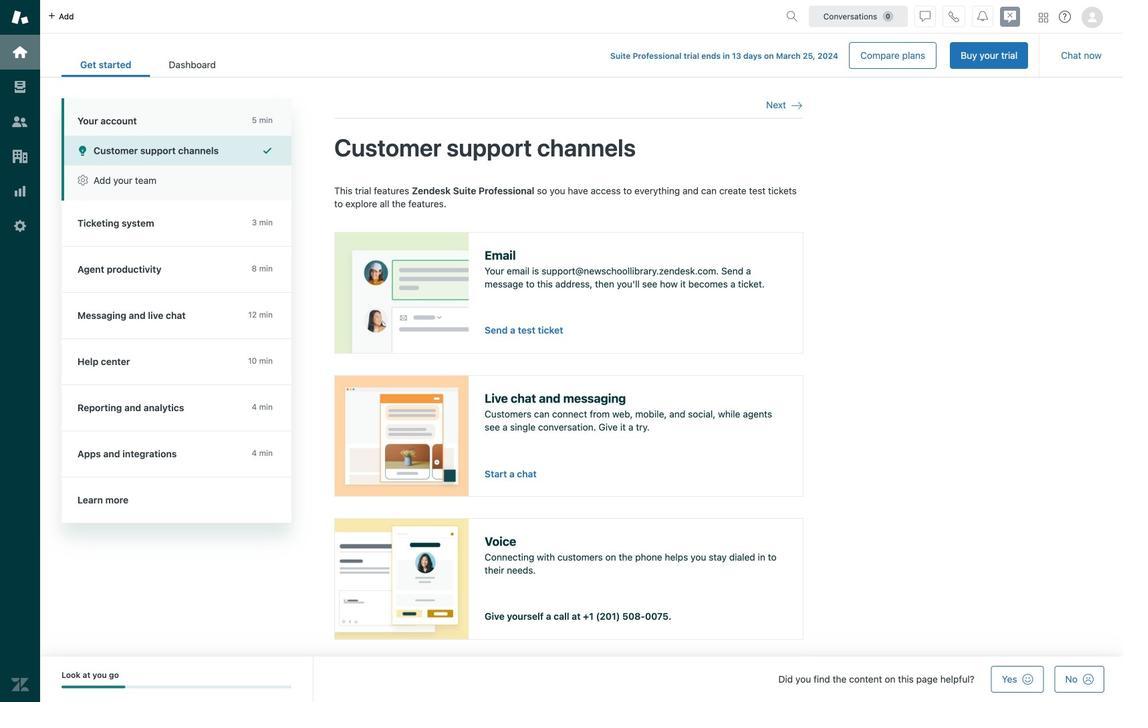 Task type: describe. For each thing, give the bounding box(es) containing it.
zendesk image
[[11, 676, 29, 693]]

button displays agent's chat status as invisible. image
[[920, 11, 931, 22]]

notifications image
[[978, 11, 988, 22]]

main element
[[0, 0, 40, 702]]

views image
[[11, 78, 29, 96]]

content-title region
[[334, 132, 802, 163]]

zendesk support image
[[11, 9, 29, 26]]

admin image
[[11, 217, 29, 235]]

example of how the agent accepts an incoming phone call as well as how to log the details of the call. image
[[335, 519, 469, 639]]

progress bar image
[[62, 686, 125, 688]]

customers image
[[11, 113, 29, 130]]

example of email conversation inside of the ticketing system and the customer is asking the agent about reimbursement policy. image
[[335, 233, 469, 353]]



Task type: vqa. For each thing, say whether or not it's contained in the screenshot.
Tabs tab list
no



Task type: locate. For each thing, give the bounding box(es) containing it.
heading
[[62, 98, 292, 136]]

zendesk products image
[[1039, 13, 1049, 22]]

footer
[[40, 657, 1123, 702]]

March 25, 2024 text field
[[776, 51, 839, 61]]

region
[[334, 184, 804, 702]]

zendesk chat image
[[1000, 7, 1020, 27]]

example of conversation inside of messaging and the customer is asking the agent about changing the size of the retail order. image
[[335, 376, 469, 496]]

tab
[[150, 52, 235, 77]]

get started image
[[11, 43, 29, 61]]

organizations image
[[11, 148, 29, 165]]

progress-bar progress bar
[[62, 686, 292, 688]]

get help image
[[1059, 11, 1071, 23]]

tab list
[[62, 52, 235, 77]]

reporting image
[[11, 183, 29, 200]]



